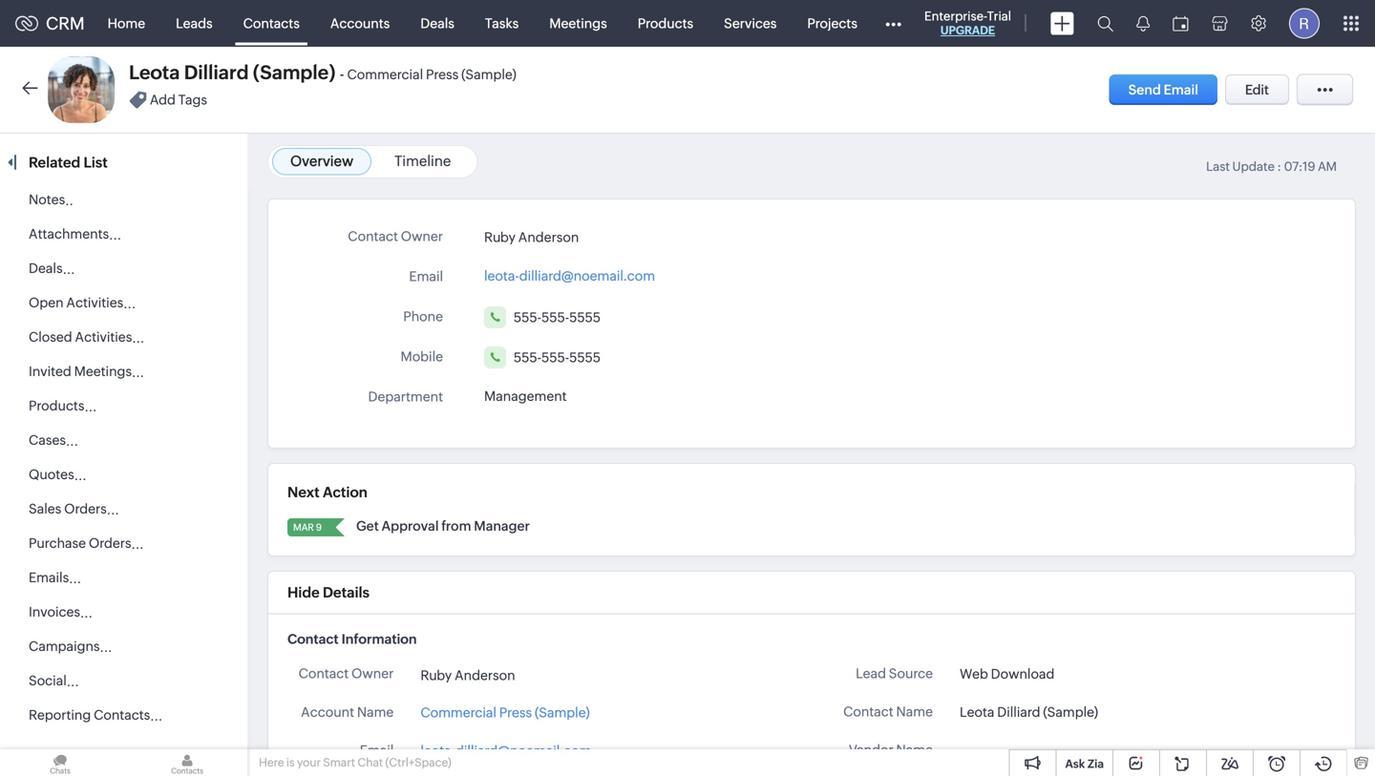 Task type: locate. For each thing, give the bounding box(es) containing it.
orders for sales orders
[[64, 501, 107, 517]]

0 horizontal spatial anderson
[[455, 668, 515, 683]]

1 horizontal spatial contacts
[[243, 16, 300, 31]]

social
[[29, 673, 67, 688]]

orders up purchase orders ... on the bottom
[[64, 501, 107, 517]]

am
[[1318, 159, 1337, 174]]

0 vertical spatial products link
[[622, 0, 709, 46]]

leota down the web
[[960, 705, 994, 720]]

1 vertical spatial ruby
[[420, 668, 452, 683]]

1 horizontal spatial anderson
[[518, 230, 579, 245]]

purchase orders link
[[29, 536, 131, 551]]

0 vertical spatial 5555
[[569, 310, 601, 325]]

0 vertical spatial leota-dilliard@noemail.com link
[[484, 263, 655, 284]]

name for contact name
[[896, 704, 933, 720]]

activities up the invited meetings ...
[[75, 329, 132, 345]]

social link
[[29, 673, 67, 688]]

chats image
[[0, 750, 120, 776]]

orders
[[64, 501, 107, 517], [89, 536, 131, 551]]

activities up closed activities ...
[[66, 295, 123, 310]]

1 vertical spatial contacts
[[94, 708, 150, 723]]

activities inside open activities ...
[[66, 295, 123, 310]]

1 vertical spatial 555-555-5555
[[514, 350, 601, 365]]

meetings
[[549, 16, 607, 31], [74, 364, 132, 379]]

0 vertical spatial 555-555-5555
[[514, 310, 601, 325]]

1 horizontal spatial owner
[[401, 229, 443, 244]]

1 555-555-5555 from the top
[[514, 310, 601, 325]]

0 horizontal spatial leota-
[[420, 743, 456, 759]]

accounts link
[[315, 0, 405, 46]]

contacts up leota dilliard (sample) - commercial press (sample) on the top left of the page
[[243, 16, 300, 31]]

anderson
[[518, 230, 579, 245], [455, 668, 515, 683]]

purchase
[[29, 536, 86, 551]]

owner for account name
[[351, 666, 394, 681]]

0 horizontal spatial deals
[[29, 261, 63, 276]]

email up phone at the top of page
[[409, 269, 443, 284]]

0 vertical spatial contact owner
[[348, 229, 443, 244]]

leads
[[176, 16, 213, 31]]

owner down "information"
[[351, 666, 394, 681]]

leota up add
[[129, 62, 180, 84]]

1 vertical spatial leota-dilliard@noemail.com
[[420, 743, 591, 759]]

orders for purchase orders
[[89, 536, 131, 551]]

1 horizontal spatial leota
[[960, 705, 994, 720]]

1 vertical spatial leota
[[960, 705, 994, 720]]

name
[[896, 704, 933, 720], [357, 705, 394, 720], [896, 742, 933, 758]]

1 vertical spatial 5555
[[569, 350, 601, 365]]

0 vertical spatial ruby anderson
[[484, 230, 579, 245]]

0 vertical spatial email
[[1164, 82, 1198, 97]]

closed activities ...
[[29, 329, 144, 346]]

from
[[441, 519, 471, 534]]

download
[[991, 667, 1055, 682]]

1 vertical spatial leota-
[[420, 743, 456, 759]]

campaigns link
[[29, 639, 100, 654]]

1 vertical spatial ruby anderson
[[420, 668, 515, 683]]

0 vertical spatial deals
[[420, 16, 454, 31]]

activities
[[66, 295, 123, 310], [75, 329, 132, 345]]

1 horizontal spatial deals link
[[405, 0, 470, 46]]

anderson for commercial
[[455, 668, 515, 683]]

dilliard@noemail.com
[[519, 268, 655, 284], [456, 743, 591, 759]]

activities inside closed activities ...
[[75, 329, 132, 345]]

leota
[[129, 62, 180, 84], [960, 705, 994, 720]]

phone
[[403, 309, 443, 324]]

2 vertical spatial email
[[360, 743, 394, 758]]

0 vertical spatial leota-
[[484, 268, 519, 284]]

approval
[[381, 519, 439, 534]]

contact owner
[[348, 229, 443, 244], [299, 666, 394, 681]]

deals inside deals ...
[[29, 261, 63, 276]]

deals up open
[[29, 261, 63, 276]]

(sample)
[[253, 62, 336, 84], [461, 67, 516, 82], [1043, 705, 1098, 720], [535, 705, 590, 720]]

commercial up (ctrl+space)
[[420, 705, 497, 720]]

deals link up open
[[29, 261, 63, 276]]

mar
[[293, 522, 314, 533]]

1 horizontal spatial email
[[409, 269, 443, 284]]

products
[[638, 16, 693, 31], [29, 398, 84, 413]]

2 555-555-5555 from the top
[[514, 350, 601, 365]]

products inside "products ..."
[[29, 398, 84, 413]]

cases ...
[[29, 433, 78, 449]]

... inside emails ...
[[69, 572, 81, 586]]

1 vertical spatial orders
[[89, 536, 131, 551]]

1 vertical spatial activities
[[75, 329, 132, 345]]

orders down the sales orders ... at the left of page
[[89, 536, 131, 551]]

07:19
[[1284, 159, 1315, 174]]

0 horizontal spatial meetings
[[74, 364, 132, 379]]

leota-
[[484, 268, 519, 284], [420, 743, 456, 759]]

press
[[426, 67, 459, 82], [499, 705, 532, 720]]

0 vertical spatial contacts
[[243, 16, 300, 31]]

attachments
[[29, 226, 109, 242]]

contact down lead
[[843, 704, 894, 720]]

0 horizontal spatial products link
[[29, 398, 84, 413]]

meetings down closed activities ...
[[74, 364, 132, 379]]

ruby anderson
[[484, 230, 579, 245], [420, 668, 515, 683]]

invited meetings link
[[29, 364, 132, 379]]

deals link left 'tasks'
[[405, 0, 470, 46]]

0 vertical spatial owner
[[401, 229, 443, 244]]

projects
[[807, 16, 857, 31]]

contact owner down timeline on the left top of page
[[348, 229, 443, 244]]

profile image
[[1289, 8, 1320, 39]]

hide details
[[287, 584, 370, 601]]

(sample) for leota dilliard (sample) - commercial press (sample)
[[253, 62, 336, 84]]

1 horizontal spatial leota-
[[484, 268, 519, 284]]

1 horizontal spatial dilliard
[[997, 705, 1040, 720]]

1 horizontal spatial ruby
[[484, 230, 516, 245]]

1 vertical spatial deals
[[29, 261, 63, 276]]

leota-dilliard@noemail.com
[[484, 268, 655, 284], [420, 743, 591, 759]]

contact name
[[843, 704, 933, 720]]

0 vertical spatial ruby
[[484, 230, 516, 245]]

1 vertical spatial meetings
[[74, 364, 132, 379]]

commercial press (sample) link
[[347, 66, 516, 83], [420, 703, 590, 723]]

1 5555 from the top
[[569, 310, 601, 325]]

0 vertical spatial dilliard
[[184, 62, 249, 84]]

... inside social ...
[[67, 675, 79, 689]]

tasks
[[485, 16, 519, 31]]

accounts
[[330, 16, 390, 31]]

1 vertical spatial anderson
[[455, 668, 515, 683]]

2 horizontal spatial email
[[1164, 82, 1198, 97]]

quotes link
[[29, 467, 74, 482]]

dilliard
[[184, 62, 249, 84], [997, 705, 1040, 720]]

products left services link
[[638, 16, 693, 31]]

your
[[297, 756, 321, 769]]

email right the smart
[[360, 743, 394, 758]]

dilliard down download
[[997, 705, 1040, 720]]

sales orders ...
[[29, 501, 119, 517]]

1 vertical spatial products
[[29, 398, 84, 413]]

deals
[[420, 16, 454, 31], [29, 261, 63, 276]]

... inside closed activities ...
[[132, 331, 144, 346]]

:
[[1277, 159, 1281, 174]]

0 vertical spatial commercial
[[347, 67, 423, 82]]

0 vertical spatial leota
[[129, 62, 180, 84]]

1 vertical spatial press
[[499, 705, 532, 720]]

... inside "products ..."
[[84, 400, 97, 414]]

contact
[[348, 229, 398, 244], [287, 632, 339, 647], [299, 666, 349, 681], [843, 704, 894, 720]]

0 horizontal spatial press
[[426, 67, 459, 82]]

0 horizontal spatial deals link
[[29, 261, 63, 276]]

dilliard up tags
[[184, 62, 249, 84]]

1 horizontal spatial deals
[[420, 16, 454, 31]]

1 vertical spatial commercial press (sample) link
[[420, 703, 590, 723]]

5555 for mobile
[[569, 350, 601, 365]]

0 horizontal spatial dilliard
[[184, 62, 249, 84]]

0 vertical spatial deals link
[[405, 0, 470, 46]]

0 horizontal spatial email
[[360, 743, 394, 758]]

commercial right -
[[347, 67, 423, 82]]

smart
[[323, 756, 355, 769]]

1 horizontal spatial products
[[638, 16, 693, 31]]

sales orders link
[[29, 501, 107, 517]]

(sample) for leota dilliard (sample)
[[1043, 705, 1098, 720]]

contact owner for account name
[[299, 666, 394, 681]]

commercial
[[347, 67, 423, 82], [420, 705, 497, 720]]

0 horizontal spatial leota
[[129, 62, 180, 84]]

open activities link
[[29, 295, 123, 310]]

1 vertical spatial contact owner
[[299, 666, 394, 681]]

... inside the sales orders ...
[[107, 503, 119, 517]]

0 vertical spatial leota-dilliard@noemail.com
[[484, 268, 655, 284]]

home
[[108, 16, 145, 31]]

reporting contacts link
[[29, 708, 150, 723]]

1 vertical spatial products link
[[29, 398, 84, 413]]

here is your smart chat (ctrl+space)
[[259, 756, 451, 769]]

signals element
[[1125, 0, 1161, 47]]

owner
[[401, 229, 443, 244], [351, 666, 394, 681]]

contact down hide
[[287, 632, 339, 647]]

commercial inside leota dilliard (sample) - commercial press (sample)
[[347, 67, 423, 82]]

send email button
[[1109, 74, 1217, 105]]

next action
[[287, 484, 368, 501]]

owner down timeline on the left top of page
[[401, 229, 443, 244]]

products link left 'services' on the top of the page
[[622, 0, 709, 46]]

name right the account
[[357, 705, 394, 720]]

contacts image
[[127, 750, 247, 776]]

0 horizontal spatial ruby
[[420, 668, 452, 683]]

leota- for top leota-dilliard@noemail.com link
[[484, 268, 519, 284]]

email
[[1164, 82, 1198, 97], [409, 269, 443, 284], [360, 743, 394, 758]]

0 vertical spatial meetings
[[549, 16, 607, 31]]

... inside cases ...
[[66, 434, 78, 449]]

... inside deals ...
[[63, 262, 75, 277]]

0 horizontal spatial owner
[[351, 666, 394, 681]]

name right the vendor at the bottom of page
[[896, 742, 933, 758]]

1 vertical spatial owner
[[351, 666, 394, 681]]

orders inside the sales orders ...
[[64, 501, 107, 517]]

upgrade
[[941, 24, 995, 37]]

1 horizontal spatial press
[[499, 705, 532, 720]]

products link
[[622, 0, 709, 46], [29, 398, 84, 413]]

products link up cases ...
[[29, 398, 84, 413]]

deals left tasks link
[[420, 16, 454, 31]]

0 vertical spatial activities
[[66, 295, 123, 310]]

tasks link
[[470, 0, 534, 46]]

0 vertical spatial orders
[[64, 501, 107, 517]]

leads link
[[161, 0, 228, 46]]

contact owner down "contact information" on the left bottom of page
[[299, 666, 394, 681]]

contacts inside the reporting contacts ...
[[94, 708, 150, 723]]

home link
[[92, 0, 161, 46]]

ask
[[1065, 758, 1085, 771]]

products up cases ...
[[29, 398, 84, 413]]

orders inside purchase orders ...
[[89, 536, 131, 551]]

0 vertical spatial products
[[638, 16, 693, 31]]

1 vertical spatial dilliard
[[997, 705, 1040, 720]]

invoices link
[[29, 604, 80, 620]]

0 vertical spatial anderson
[[518, 230, 579, 245]]

0 horizontal spatial contacts
[[94, 708, 150, 723]]

meetings right tasks link
[[549, 16, 607, 31]]

555-555-5555 for phone
[[514, 310, 601, 325]]

search image
[[1097, 15, 1113, 32]]

2 5555 from the top
[[569, 350, 601, 365]]

name down source
[[896, 704, 933, 720]]

contacts right reporting
[[94, 708, 150, 723]]

0 horizontal spatial products
[[29, 398, 84, 413]]

1 vertical spatial email
[[409, 269, 443, 284]]

contact up the account
[[299, 666, 349, 681]]

get approval from manager link
[[356, 519, 530, 534]]

5555 for phone
[[569, 310, 601, 325]]

0 vertical spatial press
[[426, 67, 459, 82]]

products ...
[[29, 398, 97, 414]]

vendor
[[849, 742, 894, 758]]

email right send
[[1164, 82, 1198, 97]]

hide details link
[[287, 584, 370, 601]]



Task type: describe. For each thing, give the bounding box(es) containing it.
purchase orders ...
[[29, 536, 144, 552]]

cases link
[[29, 433, 66, 448]]

lead source
[[856, 666, 933, 681]]

1 vertical spatial deals link
[[29, 261, 63, 276]]

1 horizontal spatial products link
[[622, 0, 709, 46]]

..
[[65, 194, 73, 208]]

... inside the invited meetings ...
[[132, 366, 144, 380]]

emails
[[29, 570, 69, 585]]

overview
[[290, 153, 353, 169]]

timeline link
[[394, 153, 451, 169]]

calendar image
[[1173, 16, 1189, 31]]

anderson for leota-
[[518, 230, 579, 245]]

next
[[287, 484, 320, 501]]

profile element
[[1278, 0, 1331, 46]]

ruby anderson for commercial
[[420, 668, 515, 683]]

last
[[1206, 159, 1230, 174]]

... inside campaigns ...
[[100, 641, 112, 655]]

is
[[286, 756, 295, 769]]

meetings inside the invited meetings ...
[[74, 364, 132, 379]]

send
[[1128, 82, 1161, 97]]

leota- for leota-dilliard@noemail.com link to the bottom
[[420, 743, 456, 759]]

create menu element
[[1039, 0, 1086, 46]]

details
[[323, 584, 370, 601]]

create menu image
[[1050, 12, 1074, 35]]

mar 9
[[293, 522, 322, 533]]

last update : 07:19 am
[[1206, 159, 1337, 174]]

services link
[[709, 0, 792, 46]]

timeline
[[394, 153, 451, 169]]

emails link
[[29, 570, 69, 585]]

management
[[484, 389, 567, 404]]

crm link
[[15, 14, 85, 33]]

attachments ...
[[29, 226, 121, 242]]

deals ...
[[29, 261, 75, 277]]

notes
[[29, 192, 65, 207]]

1 vertical spatial leota-dilliard@noemail.com link
[[420, 741, 591, 761]]

web
[[960, 667, 988, 682]]

leota dilliard (sample)
[[960, 705, 1098, 720]]

trial
[[987, 9, 1011, 23]]

add tags
[[150, 92, 207, 107]]

contact owner for email
[[348, 229, 443, 244]]

account
[[301, 705, 354, 720]]

campaigns ...
[[29, 639, 112, 655]]

hide
[[287, 584, 320, 601]]

related
[[29, 154, 80, 171]]

... inside the reporting contacts ...
[[150, 709, 162, 724]]

activities for open activities
[[66, 295, 123, 310]]

overview link
[[290, 153, 353, 169]]

name for account name
[[357, 705, 394, 720]]

web download
[[960, 667, 1055, 682]]

... inside open activities ...
[[123, 297, 136, 311]]

zia
[[1088, 758, 1104, 771]]

send email
[[1128, 82, 1198, 97]]

enterprise-
[[924, 9, 987, 23]]

campaigns
[[29, 639, 100, 654]]

ruby for commercial press (sample)
[[420, 668, 452, 683]]

leota dilliard (sample) - commercial press (sample)
[[129, 62, 516, 84]]

invoices
[[29, 604, 80, 620]]

closed
[[29, 329, 72, 345]]

ruby for leota-dilliard@noemail.com
[[484, 230, 516, 245]]

edit
[[1245, 82, 1269, 97]]

get
[[356, 519, 379, 534]]

list
[[84, 154, 108, 171]]

0 vertical spatial dilliard@noemail.com
[[519, 268, 655, 284]]

services
[[724, 16, 777, 31]]

email inside send email 'button'
[[1164, 82, 1198, 97]]

deals for deals ...
[[29, 261, 63, 276]]

owner for email
[[401, 229, 443, 244]]

enterprise-trial upgrade
[[924, 9, 1011, 37]]

search element
[[1086, 0, 1125, 47]]

0 vertical spatial commercial press (sample) link
[[347, 66, 516, 83]]

cases
[[29, 433, 66, 448]]

invited meetings ...
[[29, 364, 144, 380]]

ruby anderson for leota-
[[484, 230, 579, 245]]

signals image
[[1136, 15, 1150, 32]]

closed activities link
[[29, 329, 132, 345]]

deals for deals
[[420, 16, 454, 31]]

invoices ...
[[29, 604, 93, 621]]

crm
[[46, 14, 85, 33]]

1 horizontal spatial meetings
[[549, 16, 607, 31]]

contact information
[[287, 632, 417, 647]]

-
[[340, 66, 344, 83]]

555-555-5555 for mobile
[[514, 350, 601, 365]]

source
[[889, 666, 933, 681]]

lead
[[856, 666, 886, 681]]

name for vendor name
[[896, 742, 933, 758]]

1 vertical spatial dilliard@noemail.com
[[456, 743, 591, 759]]

(sample) for commercial press (sample)
[[535, 705, 590, 720]]

projects link
[[792, 0, 873, 46]]

vendor name
[[849, 742, 933, 758]]

dilliard for leota dilliard (sample)
[[997, 705, 1040, 720]]

... inside quotes ...
[[74, 469, 86, 483]]

products for products
[[638, 16, 693, 31]]

get approval from manager
[[356, 519, 530, 534]]

press inside leota dilliard (sample) - commercial press (sample)
[[426, 67, 459, 82]]

logo image
[[15, 16, 38, 31]]

sales
[[29, 501, 61, 517]]

... inside purchase orders ...
[[131, 537, 144, 552]]

contact down timeline on the left top of page
[[348, 229, 398, 244]]

activities for closed activities
[[75, 329, 132, 345]]

manager
[[474, 519, 530, 534]]

leota for leota dilliard (sample)
[[960, 705, 994, 720]]

Other Modules field
[[873, 8, 914, 39]]

account name
[[301, 705, 394, 720]]

update
[[1232, 159, 1275, 174]]

action
[[323, 484, 368, 501]]

... inside invoices ...
[[80, 606, 93, 621]]

products for products ...
[[29, 398, 84, 413]]

... inside attachments ...
[[109, 228, 121, 242]]

contacts link
[[228, 0, 315, 46]]

here
[[259, 756, 284, 769]]

leota for leota dilliard (sample) - commercial press (sample)
[[129, 62, 180, 84]]

invited
[[29, 364, 71, 379]]

information
[[341, 632, 417, 647]]

(sample) inside leota dilliard (sample) - commercial press (sample)
[[461, 67, 516, 82]]

(ctrl+space)
[[385, 756, 451, 769]]

ask zia
[[1065, 758, 1104, 771]]

quotes ...
[[29, 467, 86, 483]]

department
[[368, 389, 443, 404]]

dilliard for leota dilliard (sample) - commercial press (sample)
[[184, 62, 249, 84]]

1 vertical spatial commercial
[[420, 705, 497, 720]]

9
[[316, 522, 322, 533]]

emails ...
[[29, 570, 81, 586]]



Task type: vqa. For each thing, say whether or not it's contained in the screenshot.
Here
yes



